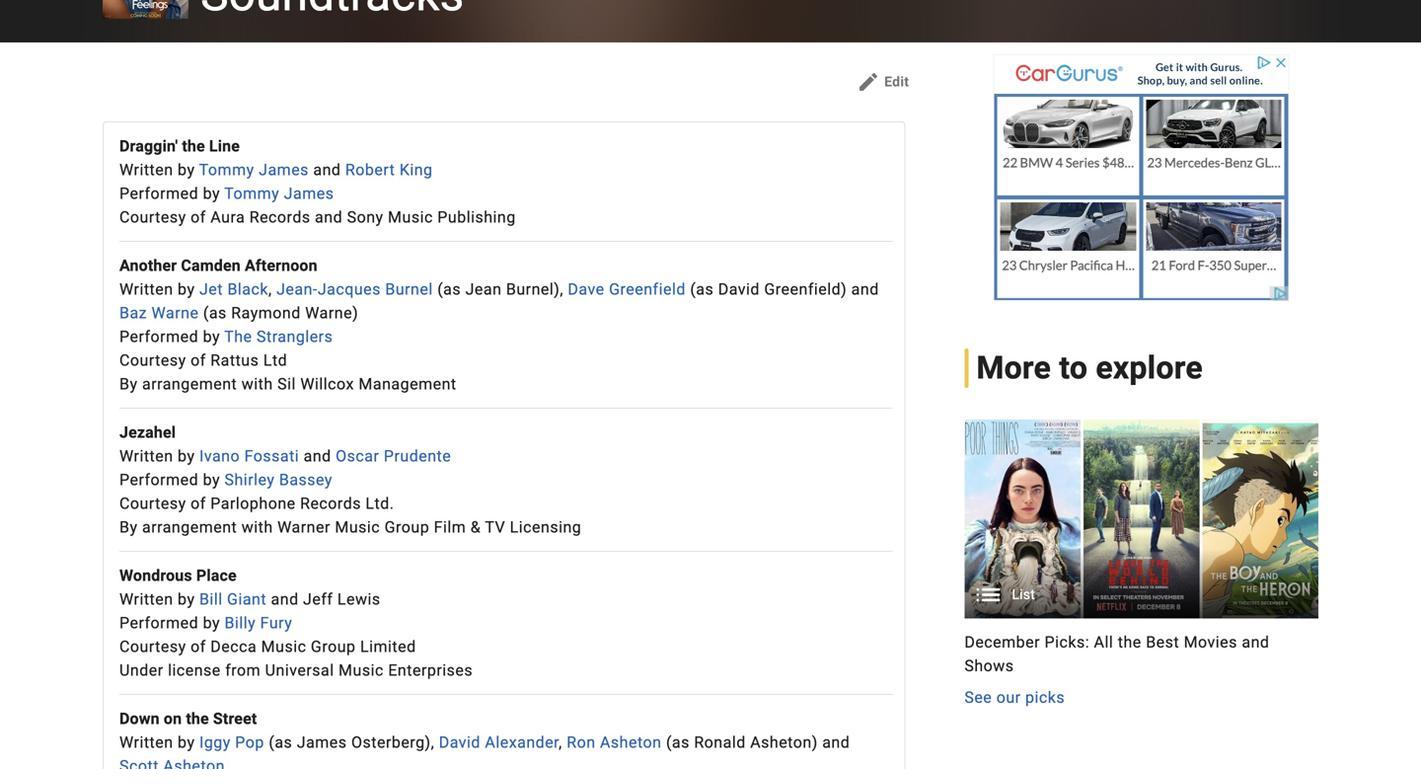 Task type: describe. For each thing, give the bounding box(es) containing it.
shows
[[965, 657, 1014, 675]]

our
[[997, 688, 1021, 707]]

advertisement region
[[994, 54, 1290, 301]]

with inside another camden afternoon written by jet black , jean-jacques burnel (as jean burnel), dave greenfield (as david greenfield) and baz warne (as raymond warne) performed by the stranglers courtesy of rattus ltd by arrangement with sil willcox management
[[242, 375, 273, 393]]

december picks: all the best movies and shows link
[[965, 631, 1319, 678]]

records inside 'jezahel written by ivano fossati and oscar prudente performed by shirley bassey courtesy of parlophone records ltd. by arrangement with warner music group film & tv licensing'
[[300, 494, 361, 513]]

more
[[977, 349, 1051, 386]]

by left the on the top left
[[203, 327, 220, 346]]

music inside draggin' the line written by tommy james and robert king performed by tommy james courtesy of aura records and sony music publishing
[[388, 208, 433, 227]]

alexander
[[485, 733, 559, 752]]

under
[[119, 661, 163, 680]]

draggin'
[[119, 137, 178, 155]]

another camden afternoon written by jet black , jean-jacques burnel (as jean burnel), dave greenfield (as david greenfield) and baz warne (as raymond warne) performed by the stranglers courtesy of rattus ltd by arrangement with sil willcox management
[[119, 256, 879, 393]]

by left bill
[[178, 590, 195, 609]]

by inside another camden afternoon written by jet black , jean-jacques burnel (as jean burnel), dave greenfield (as david greenfield) and baz warne (as raymond warne) performed by the stranglers courtesy of rattus ltd by arrangement with sil willcox management
[[119, 375, 138, 393]]

baz warne link
[[119, 304, 199, 322]]

publishing
[[438, 208, 516, 227]]

jeff
[[303, 590, 333, 609]]

afternoon
[[245, 256, 318, 275]]

courtesy inside draggin' the line written by tommy james and robert king performed by tommy james courtesy of aura records and sony music publishing
[[119, 208, 186, 227]]

ivano
[[199, 447, 240, 465]]

parlophone
[[211, 494, 296, 513]]

jean-
[[277, 280, 318, 299]]

more to explore
[[977, 349, 1203, 386]]

film
[[434, 518, 466, 537]]

of inside wondrous place written by bill giant and jeff lewis performed by billy fury courtesy of decca music group limited under license from universal music enterprises
[[191, 637, 206, 656]]

wondrous place written by bill giant and jeff lewis performed by billy fury courtesy of decca music group limited under license from universal music enterprises
[[119, 566, 473, 680]]

camden
[[181, 256, 241, 275]]

music down fury
[[261, 637, 306, 656]]

(as right pop
[[269, 733, 292, 752]]

iggy pop link
[[199, 733, 264, 752]]

by left the jet
[[178, 280, 195, 299]]

&
[[471, 518, 481, 537]]

by inside down on the street written by iggy pop (as james osterberg), david alexander , ron asheton (as ronald asheton) and
[[178, 733, 195, 752]]

the inside draggin' the line written by tommy james and robert king performed by tommy james courtesy of aura records and sony music publishing
[[182, 137, 205, 155]]

james inside down on the street written by iggy pop (as james osterberg), david alexander , ron asheton (as ronald asheton) and
[[297, 733, 347, 752]]

robert king link
[[345, 160, 433, 179]]

dave
[[568, 280, 605, 299]]

edit
[[885, 73, 910, 90]]

greenfield)
[[764, 280, 847, 299]]

best
[[1146, 633, 1180, 652]]

oscar prudente link
[[336, 447, 451, 465]]

, inside another camden afternoon written by jet black , jean-jacques burnel (as jean burnel), dave greenfield (as david greenfield) and baz warne (as raymond warne) performed by the stranglers courtesy of rattus ltd by arrangement with sil willcox management
[[269, 280, 272, 299]]

jacques
[[318, 280, 381, 299]]

warne)
[[305, 304, 359, 322]]

by inside 'jezahel written by ivano fossati and oscar prudente performed by shirley bassey courtesy of parlophone records ltd. by arrangement with warner music group film & tv licensing'
[[119, 518, 138, 537]]

by up aura
[[203, 184, 220, 203]]

of inside 'jezahel written by ivano fossati and oscar prudente performed by shirley bassey courtesy of parlophone records ltd. by arrangement with warner music group film & tv licensing'
[[191, 494, 206, 513]]

written inside 'jezahel written by ivano fossati and oscar prudente performed by shirley bassey courtesy of parlophone records ltd. by arrangement with warner music group film & tv licensing'
[[119, 447, 173, 465]]

willcox
[[300, 375, 354, 393]]

group inside wondrous place written by bill giant and jeff lewis performed by billy fury courtesy of decca music group limited under license from universal music enterprises
[[311, 637, 356, 656]]

robert
[[345, 160, 395, 179]]

performed inside wondrous place written by bill giant and jeff lewis performed by billy fury courtesy of decca music group limited under license from universal music enterprises
[[119, 614, 199, 632]]

greenfield
[[609, 280, 686, 299]]

production art image
[[965, 419, 1319, 619]]

king
[[400, 160, 433, 179]]

1 vertical spatial james
[[284, 184, 334, 203]]

records inside draggin' the line written by tommy james and robert king performed by tommy james courtesy of aura records and sony music publishing
[[249, 208, 311, 227]]

billy
[[225, 614, 256, 632]]

jet
[[199, 280, 223, 299]]

tv
[[485, 518, 506, 537]]

arrangement inside another camden afternoon written by jet black , jean-jacques burnel (as jean burnel), dave greenfield (as david greenfield) and baz warne (as raymond warne) performed by the stranglers courtesy of rattus ltd by arrangement with sil willcox management
[[142, 375, 237, 393]]

0 vertical spatial group
[[103, 0, 189, 19]]

prudente
[[384, 447, 451, 465]]

the inside "december picks: all the best movies and shows"
[[1118, 633, 1142, 652]]

street
[[213, 709, 257, 728]]

written inside down on the street written by iggy pop (as james osterberg), david alexander , ron asheton (as ronald asheton) and
[[119, 733, 173, 752]]

arrangement inside 'jezahel written by ivano fossati and oscar prudente performed by shirley bassey courtesy of parlophone records ltd. by arrangement with warner music group film & tv licensing'
[[142, 518, 237, 537]]

the inside down on the street written by iggy pop (as james osterberg), david alexander , ron asheton (as ronald asheton) and
[[186, 709, 209, 728]]

(as right greenfield
[[690, 280, 714, 299]]

the
[[224, 327, 252, 346]]

from
[[225, 661, 261, 680]]

shirley
[[225, 470, 275, 489]]

list
[[1012, 587, 1036, 603]]

warne
[[152, 304, 199, 322]]

december picks: all the best movies and shows
[[965, 633, 1270, 675]]

raymond
[[231, 304, 301, 322]]

list group
[[965, 419, 1319, 619]]

on
[[164, 709, 182, 728]]

bill
[[199, 590, 223, 609]]

fury
[[260, 614, 292, 632]]

burnel
[[385, 280, 433, 299]]

(as left ronald
[[666, 733, 690, 752]]

by down bill
[[203, 614, 220, 632]]

courtesy inside another camden afternoon written by jet black , jean-jacques burnel (as jean burnel), dave greenfield (as david greenfield) and baz warne (as raymond warne) performed by the stranglers courtesy of rattus ltd by arrangement with sil willcox management
[[119, 351, 186, 370]]

asheton
[[600, 733, 662, 752]]

and inside wondrous place written by bill giant and jeff lewis performed by billy fury courtesy of decca music group limited under license from universal music enterprises
[[271, 590, 299, 609]]

shirley bassey link
[[225, 470, 333, 489]]

of inside draggin' the line written by tommy james and robert king performed by tommy james courtesy of aura records and sony music publishing
[[191, 208, 206, 227]]

dave greenfield link
[[568, 280, 686, 299]]

iggy
[[199, 733, 231, 752]]



Task type: locate. For each thing, give the bounding box(es) containing it.
written inside wondrous place written by bill giant and jeff lewis performed by billy fury courtesy of decca music group limited under license from universal music enterprises
[[119, 590, 173, 609]]

by down the draggin'
[[178, 160, 195, 179]]

5 written from the top
[[119, 733, 173, 752]]

1 vertical spatial david
[[439, 733, 481, 752]]

of down ivano
[[191, 494, 206, 513]]

by down ivano
[[203, 470, 220, 489]]

with left sil
[[242, 375, 273, 393]]

3 courtesy from the top
[[119, 494, 186, 513]]

1 vertical spatial tommy
[[224, 184, 280, 203]]

0 vertical spatial ,
[[269, 280, 272, 299]]

0 horizontal spatial group
[[103, 0, 189, 19]]

music inside 'jezahel written by ivano fossati and oscar prudente performed by shirley bassey courtesy of parlophone records ltd. by arrangement with warner music group film & tv licensing'
[[335, 518, 380, 537]]

1 of from the top
[[191, 208, 206, 227]]

the left line
[[182, 137, 205, 155]]

1 horizontal spatial group
[[965, 419, 1319, 710]]

and right the movies on the right bottom
[[1242, 633, 1270, 652]]

universal
[[265, 661, 334, 680]]

written down the jezahel
[[119, 447, 173, 465]]

see our picks button
[[965, 686, 1065, 710]]

group up universal
[[311, 637, 356, 656]]

arrangement up 'place'
[[142, 518, 237, 537]]

music down ltd.
[[335, 518, 380, 537]]

0 horizontal spatial ,
[[269, 280, 272, 299]]

1 vertical spatial the
[[1118, 633, 1142, 652]]

3 of from the top
[[191, 494, 206, 513]]

, left ron
[[559, 733, 562, 752]]

(as down the jet
[[203, 304, 227, 322]]

written down down
[[119, 733, 173, 752]]

0 horizontal spatial group
[[311, 637, 356, 656]]

courtesy down baz warne link
[[119, 351, 186, 370]]

david inside another camden afternoon written by jet black , jean-jacques burnel (as jean burnel), dave greenfield (as david greenfield) and baz warne (as raymond warne) performed by the stranglers courtesy of rattus ltd by arrangement with sil willcox management
[[718, 280, 760, 299]]

david alexander link
[[439, 733, 559, 752]]

tommy james link for performed by
[[224, 184, 334, 203]]

2 vertical spatial the
[[186, 709, 209, 728]]

2 of from the top
[[191, 351, 206, 370]]

courtesy down the jezahel
[[119, 494, 186, 513]]

4 written from the top
[[119, 590, 173, 609]]

of inside another camden afternoon written by jet black , jean-jacques burnel (as jean burnel), dave greenfield (as david greenfield) and baz warne (as raymond warne) performed by the stranglers courtesy of rattus ltd by arrangement with sil willcox management
[[191, 351, 206, 370]]

by up the wondrous
[[119, 518, 138, 537]]

3 performed from the top
[[119, 470, 199, 489]]

jean
[[466, 280, 502, 299]]

draggin' the line written by tommy james and robert king performed by tommy james courtesy of aura records and sony music publishing
[[119, 137, 516, 227]]

all
[[1094, 633, 1114, 652]]

see our picks
[[965, 688, 1065, 707]]

james up afternoon
[[284, 184, 334, 203]]

arrangement down rattus
[[142, 375, 237, 393]]

ivano fossati link
[[199, 447, 299, 465]]

tommy down line
[[199, 160, 254, 179]]

2 vertical spatial james
[[297, 733, 347, 752]]

sil
[[278, 375, 296, 393]]

music
[[388, 208, 433, 227], [335, 518, 380, 537], [261, 637, 306, 656], [339, 661, 384, 680]]

the right on
[[186, 709, 209, 728]]

, up raymond
[[269, 280, 272, 299]]

arrangement
[[142, 375, 237, 393], [142, 518, 237, 537]]

1 with from the top
[[242, 375, 273, 393]]

of left rattus
[[191, 351, 206, 370]]

2 performed from the top
[[119, 327, 199, 346]]

ron
[[567, 733, 596, 752]]

jean-jacques burnel link
[[277, 280, 433, 299]]

james
[[259, 160, 309, 179], [284, 184, 334, 203], [297, 733, 347, 752]]

2 courtesy from the top
[[119, 351, 186, 370]]

december
[[965, 633, 1041, 652]]

tommy james link for written by
[[199, 160, 309, 179]]

tommy james link down line
[[199, 160, 309, 179]]

sony
[[347, 208, 384, 227]]

no hard feelings image
[[103, 0, 189, 19]]

music right the sony
[[388, 208, 433, 227]]

limited
[[360, 637, 416, 656]]

bassey
[[279, 470, 333, 489]]

with
[[242, 375, 273, 393], [242, 518, 273, 537]]

aura
[[211, 208, 245, 227]]

movies
[[1184, 633, 1238, 652]]

performed inside draggin' the line written by tommy james and robert king performed by tommy james courtesy of aura records and sony music publishing
[[119, 184, 199, 203]]

enterprises
[[388, 661, 473, 680]]

0 vertical spatial tommy james link
[[199, 160, 309, 179]]

1 arrangement from the top
[[142, 375, 237, 393]]

ronald
[[694, 733, 746, 752]]

down
[[119, 709, 160, 728]]

of up license on the bottom of page
[[191, 637, 206, 656]]

performed down baz warne link
[[119, 327, 199, 346]]

group inside 'jezahel written by ivano fossati and oscar prudente performed by shirley bassey courtesy of parlophone records ltd. by arrangement with warner music group film & tv licensing'
[[385, 518, 430, 537]]

jet black link
[[199, 280, 269, 299]]

james left robert
[[259, 160, 309, 179]]

1 vertical spatial ,
[[559, 733, 562, 752]]

list link
[[965, 420, 1319, 619]]

with down parlophone
[[242, 518, 273, 537]]

1 horizontal spatial group
[[385, 518, 430, 537]]

records up afternoon
[[249, 208, 311, 227]]

edit image
[[857, 70, 881, 94]]

ltd
[[263, 351, 287, 370]]

1 by from the top
[[119, 375, 138, 393]]

performed down the wondrous
[[119, 614, 199, 632]]

0 horizontal spatial david
[[439, 733, 481, 752]]

performed inside 'jezahel written by ivano fossati and oscar prudente performed by shirley bassey courtesy of parlophone records ltd. by arrangement with warner music group film & tv licensing'
[[119, 470, 199, 489]]

2 written from the top
[[119, 280, 173, 299]]

management
[[359, 375, 457, 393]]

0 vertical spatial with
[[242, 375, 273, 393]]

and left the sony
[[315, 208, 343, 227]]

0 vertical spatial group
[[385, 518, 430, 537]]

written inside draggin' the line written by tommy james and robert king performed by tommy james courtesy of aura records and sony music publishing
[[119, 160, 173, 179]]

0 vertical spatial david
[[718, 280, 760, 299]]

the right all
[[1118, 633, 1142, 652]]

0 vertical spatial by
[[119, 375, 138, 393]]

lewis
[[338, 590, 381, 609]]

and inside another camden afternoon written by jet black , jean-jacques burnel (as jean burnel), dave greenfield (as david greenfield) and baz warne (as raymond warne) performed by the stranglers courtesy of rattus ltd by arrangement with sil willcox management
[[852, 280, 879, 299]]

pop
[[235, 733, 264, 752]]

(as
[[438, 280, 461, 299], [690, 280, 714, 299], [203, 304, 227, 322], [269, 733, 292, 752], [666, 733, 690, 752]]

2 with from the top
[[242, 518, 273, 537]]

tommy up aura
[[224, 184, 280, 203]]

edit button
[[849, 66, 917, 98]]

license
[[168, 661, 221, 680]]

by
[[178, 160, 195, 179], [203, 184, 220, 203], [178, 280, 195, 299], [203, 327, 220, 346], [178, 447, 195, 465], [203, 470, 220, 489], [178, 590, 195, 609], [203, 614, 220, 632], [178, 733, 195, 752]]

1 vertical spatial group
[[965, 419, 1319, 710]]

performed down the draggin'
[[119, 184, 199, 203]]

group
[[385, 518, 430, 537], [311, 637, 356, 656]]

1 courtesy from the top
[[119, 208, 186, 227]]

2 by from the top
[[119, 518, 138, 537]]

group down ltd.
[[385, 518, 430, 537]]

tommy james link
[[199, 160, 309, 179], [224, 184, 334, 203]]

performed down the jezahel
[[119, 470, 199, 489]]

performed inside another camden afternoon written by jet black , jean-jacques burnel (as jean burnel), dave greenfield (as david greenfield) and baz warne (as raymond warne) performed by the stranglers courtesy of rattus ltd by arrangement with sil willcox management
[[119, 327, 199, 346]]

to
[[1060, 349, 1088, 386]]

tommy james link up aura
[[224, 184, 334, 203]]

james left osterberg),
[[297, 733, 347, 752]]

records
[[249, 208, 311, 227], [300, 494, 361, 513]]

music down limited on the left
[[339, 661, 384, 680]]

tommy
[[199, 160, 254, 179], [224, 184, 280, 203]]

written down the draggin'
[[119, 160, 173, 179]]

4 courtesy from the top
[[119, 637, 186, 656]]

and inside down on the street written by iggy pop (as james osterberg), david alexander , ron asheton (as ronald asheton) and
[[823, 733, 850, 752]]

david inside down on the street written by iggy pop (as james osterberg), david alexander , ron asheton (as ronald asheton) and
[[439, 733, 481, 752]]

asheton)
[[750, 733, 818, 752]]

and up bassey
[[304, 447, 331, 465]]

written down another
[[119, 280, 173, 299]]

licensing
[[510, 518, 582, 537]]

and inside 'jezahel written by ivano fossati and oscar prudente performed by shirley bassey courtesy of parlophone records ltd. by arrangement with warner music group film & tv licensing'
[[304, 447, 331, 465]]

burnel),
[[506, 280, 564, 299]]

1 vertical spatial arrangement
[[142, 518, 237, 537]]

david left greenfield)
[[718, 280, 760, 299]]

baz
[[119, 304, 147, 322]]

, inside down on the street written by iggy pop (as james osterberg), david alexander , ron asheton (as ronald asheton) and
[[559, 733, 562, 752]]

and right greenfield)
[[852, 280, 879, 299]]

written down the wondrous
[[119, 590, 173, 609]]

billy fury link
[[225, 614, 292, 632]]

0 vertical spatial records
[[249, 208, 311, 227]]

group
[[103, 0, 189, 19], [965, 419, 1319, 710]]

and up fury
[[271, 590, 299, 609]]

by up the jezahel
[[119, 375, 138, 393]]

picks
[[1026, 688, 1065, 707]]

jezahel written by ivano fossati and oscar prudente performed by shirley bassey courtesy of parlophone records ltd. by arrangement with warner music group film & tv licensing
[[119, 423, 582, 537]]

down on the street written by iggy pop (as james osterberg), david alexander , ron asheton (as ronald asheton) and
[[119, 709, 850, 752]]

1 performed from the top
[[119, 184, 199, 203]]

jezahel
[[119, 423, 176, 442]]

1 vertical spatial tommy james link
[[224, 184, 334, 203]]

1 horizontal spatial david
[[718, 280, 760, 299]]

the stranglers link
[[224, 327, 333, 346]]

oscar
[[336, 447, 379, 465]]

place
[[196, 566, 237, 585]]

david left alexander
[[439, 733, 481, 752]]

2 arrangement from the top
[[142, 518, 237, 537]]

bill giant link
[[199, 590, 267, 609]]

1 vertical spatial by
[[119, 518, 138, 537]]

of
[[191, 208, 206, 227], [191, 351, 206, 370], [191, 494, 206, 513], [191, 637, 206, 656]]

courtesy inside 'jezahel written by ivano fossati and oscar prudente performed by shirley bassey courtesy of parlophone records ltd. by arrangement with warner music group film & tv licensing'
[[119, 494, 186, 513]]

and left robert
[[313, 160, 341, 179]]

see
[[965, 688, 992, 707]]

picks:
[[1045, 633, 1090, 652]]

courtesy
[[119, 208, 186, 227], [119, 351, 186, 370], [119, 494, 186, 513], [119, 637, 186, 656]]

1 written from the top
[[119, 160, 173, 179]]

and inside "december picks: all the best movies and shows"
[[1242, 633, 1270, 652]]

rattus
[[211, 351, 259, 370]]

decca
[[211, 637, 257, 656]]

0 vertical spatial the
[[182, 137, 205, 155]]

0 vertical spatial james
[[259, 160, 309, 179]]

3 written from the top
[[119, 447, 173, 465]]

courtesy up another
[[119, 208, 186, 227]]

group containing december picks: all the best movies and shows
[[965, 419, 1319, 710]]

wondrous
[[119, 566, 192, 585]]

black
[[228, 280, 269, 299]]

0 vertical spatial arrangement
[[142, 375, 237, 393]]

1 vertical spatial with
[[242, 518, 273, 537]]

fossati
[[244, 447, 299, 465]]

with inside 'jezahel written by ivano fossati and oscar prudente performed by shirley bassey courtesy of parlophone records ltd. by arrangement with warner music group film & tv licensing'
[[242, 518, 273, 537]]

ltd.
[[366, 494, 394, 513]]

1 vertical spatial records
[[300, 494, 361, 513]]

1 vertical spatial group
[[311, 637, 356, 656]]

another
[[119, 256, 177, 275]]

courtesy inside wondrous place written by bill giant and jeff lewis performed by billy fury courtesy of decca music group limited under license from universal music enterprises
[[119, 637, 186, 656]]

warner
[[278, 518, 331, 537]]

line
[[209, 137, 240, 155]]

,
[[269, 280, 272, 299], [559, 733, 562, 752]]

explore
[[1096, 349, 1203, 386]]

by left ivano
[[178, 447, 195, 465]]

of left aura
[[191, 208, 206, 227]]

1 horizontal spatial ,
[[559, 733, 562, 752]]

written inside another camden afternoon written by jet black , jean-jacques burnel (as jean burnel), dave greenfield (as david greenfield) and baz warne (as raymond warne) performed by the stranglers courtesy of rattus ltd by arrangement with sil willcox management
[[119, 280, 173, 299]]

courtesy up "under"
[[119, 637, 186, 656]]

and right asheton)
[[823, 733, 850, 752]]

(as left jean
[[438, 280, 461, 299]]

4 of from the top
[[191, 637, 206, 656]]

osterberg),
[[351, 733, 435, 752]]

0 vertical spatial tommy
[[199, 160, 254, 179]]

by down on
[[178, 733, 195, 752]]

stranglers
[[257, 327, 333, 346]]

giant
[[227, 590, 267, 609]]

4 performed from the top
[[119, 614, 199, 632]]

records down bassey
[[300, 494, 361, 513]]



Task type: vqa. For each thing, say whether or not it's contained in the screenshot.
the top David
yes



